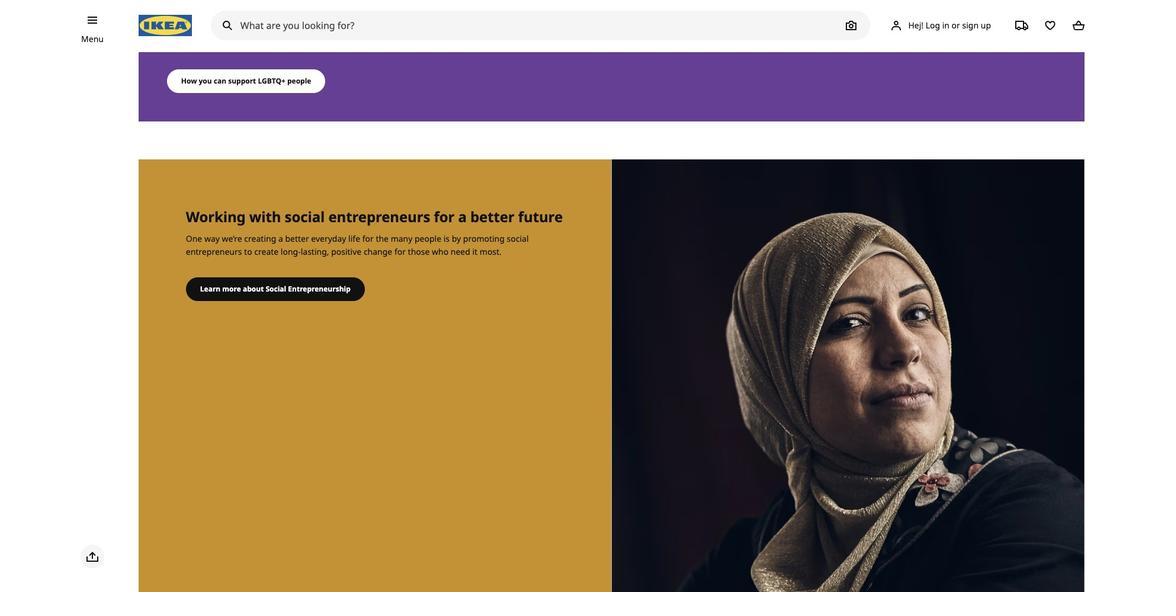Task type: locate. For each thing, give the bounding box(es) containing it.
1 vertical spatial can
[[214, 76, 226, 86]]

learn more about social entrepreneurship
[[200, 284, 351, 294]]

can
[[588, 25, 602, 36], [214, 76, 226, 86]]

lasting,
[[301, 246, 329, 257]]

community
[[400, 38, 444, 49]]

in
[[943, 19, 950, 31]]

lgbtq+ right of
[[490, 25, 522, 36]]

menu button
[[81, 33, 104, 46]]

0 vertical spatial lgbtq+
[[490, 25, 522, 36]]

1 vertical spatial feel
[[447, 38, 461, 49]]

with down should
[[205, 38, 221, 49]]

the up change
[[376, 233, 389, 244]]

1 horizontal spatial they
[[682, 25, 699, 36]]

but
[[429, 25, 443, 36]]

together,
[[272, 38, 309, 49]]

1 horizontal spatial social
[[507, 233, 529, 244]]

1 horizontal spatial can
[[588, 25, 602, 36]]

feel
[[553, 25, 567, 36], [447, 38, 461, 49]]

1 vertical spatial about
[[243, 284, 264, 294]]

better up the long-
[[285, 233, 309, 244]]

0 horizontal spatial people
[[287, 76, 311, 86]]

about right the more at the top left of the page
[[243, 284, 264, 294]]

lgbtq+
[[490, 25, 522, 36], [367, 38, 398, 49], [258, 76, 286, 86]]

0 vertical spatial better
[[471, 207, 515, 226]]

social inside one way we're creating a better everyday life for the many people is by promoting social entrepreneurs to create long-lasting, positive change for those who need it most.
[[507, 233, 529, 244]]

with up creating
[[249, 207, 281, 226]]

who inside everybody should have somewhere they're welcome and accepted. but only half of lgbtq+ people feel they can be open about who they are, even with their family. together, let's make the lgbtq+ community feel at home.
[[663, 25, 680, 36]]

2 horizontal spatial for
[[434, 207, 455, 226]]

people down together,
[[287, 76, 311, 86]]

0 horizontal spatial feel
[[447, 38, 461, 49]]

about
[[638, 25, 661, 36], [243, 284, 264, 294]]

lgbtq+ down and
[[367, 38, 398, 49]]

even
[[184, 38, 203, 49]]

0 horizontal spatial a
[[278, 233, 283, 244]]

2 vertical spatial lgbtq+
[[258, 76, 286, 86]]

social
[[266, 284, 286, 294]]

0 horizontal spatial can
[[214, 76, 226, 86]]

entrepreneurs down the way
[[186, 246, 242, 257]]

1 horizontal spatial a
[[458, 207, 467, 226]]

who
[[663, 25, 680, 36], [432, 246, 449, 257]]

people
[[524, 25, 551, 36], [287, 76, 311, 86], [415, 233, 442, 244]]

0 horizontal spatial they
[[569, 25, 586, 36]]

entrepreneurs inside one way we're creating a better everyday life for the many people is by promoting social entrepreneurs to create long-lasting, positive change for those who need it most.
[[186, 246, 242, 257]]

with
[[205, 38, 221, 49], [249, 207, 281, 226]]

log
[[926, 19, 941, 31]]

positive
[[331, 246, 362, 257]]

1 horizontal spatial for
[[395, 246, 406, 257]]

ikea logotype, go to start page image
[[139, 15, 192, 36]]

many
[[391, 233, 413, 244]]

are,
[[167, 38, 182, 49]]

how you can support lgbtq+ people button
[[167, 69, 326, 93]]

1 horizontal spatial people
[[415, 233, 442, 244]]

the
[[352, 38, 365, 49], [376, 233, 389, 244]]

should
[[210, 25, 236, 36]]

1 horizontal spatial entrepreneurs
[[329, 207, 431, 226]]

about right open
[[638, 25, 661, 36]]

0 horizontal spatial about
[[243, 284, 264, 294]]

a up the by on the left top of the page
[[458, 207, 467, 226]]

0 horizontal spatial social
[[285, 207, 325, 226]]

1 horizontal spatial the
[[376, 233, 389, 244]]

for right life
[[363, 233, 374, 244]]

can inside button
[[214, 76, 226, 86]]

1 horizontal spatial about
[[638, 25, 661, 36]]

0 horizontal spatial entrepreneurs
[[186, 246, 242, 257]]

about inside everybody should have somewhere they're welcome and accepted. but only half of lgbtq+ people feel they can be open about who they are, even with their family. together, let's make the lgbtq+ community feel at home.
[[638, 25, 661, 36]]

can left be
[[588, 25, 602, 36]]

by
[[452, 233, 461, 244]]

0 vertical spatial a
[[458, 207, 467, 226]]

life
[[349, 233, 360, 244]]

better up promoting at the top
[[471, 207, 515, 226]]

0 vertical spatial social
[[285, 207, 325, 226]]

how you can support lgbtq+ people
[[181, 76, 311, 86]]

1 horizontal spatial feel
[[553, 25, 567, 36]]

lgbtq+ right support
[[258, 76, 286, 86]]

0 horizontal spatial who
[[432, 246, 449, 257]]

2 horizontal spatial people
[[524, 25, 551, 36]]

promoting
[[463, 233, 505, 244]]

for up is
[[434, 207, 455, 226]]

can right you
[[214, 76, 226, 86]]

long-
[[281, 246, 301, 257]]

social up the everyday
[[285, 207, 325, 226]]

0 vertical spatial about
[[638, 25, 661, 36]]

about inside button
[[243, 284, 264, 294]]

1 vertical spatial for
[[363, 233, 374, 244]]

0 vertical spatial the
[[352, 38, 365, 49]]

everybody should have somewhere they're welcome and accepted. but only half of lgbtq+ people feel they can be open about who they are, even with their family. together, let's make the lgbtq+ community feel at home.
[[167, 25, 699, 49]]

everyday
[[311, 233, 346, 244]]

the down the 'welcome'
[[352, 38, 365, 49]]

hej! log in or sign up link
[[876, 14, 1006, 37]]

who right open
[[663, 25, 680, 36]]

feel down only
[[447, 38, 461, 49]]

2 vertical spatial people
[[415, 233, 442, 244]]

who down is
[[432, 246, 449, 257]]

0 horizontal spatial with
[[205, 38, 221, 49]]

0 vertical spatial for
[[434, 207, 455, 226]]

1 horizontal spatial lgbtq+
[[367, 38, 398, 49]]

with inside everybody should have somewhere they're welcome and accepted. but only half of lgbtq+ people feel they can be open about who they are, even with their family. together, let's make the lgbtq+ community feel at home.
[[205, 38, 221, 49]]

social
[[285, 207, 325, 226], [507, 233, 529, 244]]

a
[[458, 207, 467, 226], [278, 233, 283, 244]]

0 horizontal spatial the
[[352, 38, 365, 49]]

a up the long-
[[278, 233, 283, 244]]

feel left be
[[553, 25, 567, 36]]

1 vertical spatial entrepreneurs
[[186, 246, 242, 257]]

0 vertical spatial feel
[[553, 25, 567, 36]]

1 vertical spatial who
[[432, 246, 449, 257]]

can inside everybody should have somewhere they're welcome and accepted. but only half of lgbtq+ people feel they can be open about who they are, even with their family. together, let's make the lgbtq+ community feel at home.
[[588, 25, 602, 36]]

create
[[254, 246, 279, 257]]

0 vertical spatial with
[[205, 38, 221, 49]]

social down future
[[507, 233, 529, 244]]

sign
[[963, 19, 979, 31]]

1 vertical spatial with
[[249, 207, 281, 226]]

the inside everybody should have somewhere they're welcome and accepted. but only half of lgbtq+ people feel they can be open about who they are, even with their family. together, let's make the lgbtq+ community feel at home.
[[352, 38, 365, 49]]

1 vertical spatial social
[[507, 233, 529, 244]]

entrepreneurs
[[329, 207, 431, 226], [186, 246, 242, 257]]

people right of
[[524, 25, 551, 36]]

0 vertical spatial who
[[663, 25, 680, 36]]

0 horizontal spatial for
[[363, 233, 374, 244]]

entrepreneurs up many at the left of the page
[[329, 207, 431, 226]]

2 horizontal spatial lgbtq+
[[490, 25, 522, 36]]

1 horizontal spatial with
[[249, 207, 281, 226]]

more
[[222, 284, 241, 294]]

None search field
[[211, 11, 871, 40]]

1 vertical spatial the
[[376, 233, 389, 244]]

people up those at top
[[415, 233, 442, 244]]

welcome
[[335, 25, 370, 36]]

they
[[569, 25, 586, 36], [682, 25, 699, 36]]

they're
[[307, 25, 333, 36]]

1 vertical spatial people
[[287, 76, 311, 86]]

0 vertical spatial can
[[588, 25, 602, 36]]

have
[[238, 25, 257, 36]]

better
[[471, 207, 515, 226], [285, 233, 309, 244]]

for down many at the left of the page
[[395, 246, 406, 257]]

family.
[[244, 38, 270, 49]]

0 horizontal spatial lgbtq+
[[258, 76, 286, 86]]

1 horizontal spatial who
[[663, 25, 680, 36]]

0 horizontal spatial better
[[285, 233, 309, 244]]

2 vertical spatial for
[[395, 246, 406, 257]]

0 vertical spatial people
[[524, 25, 551, 36]]

entrepreneurship
[[288, 284, 351, 294]]

1 vertical spatial a
[[278, 233, 283, 244]]

1 vertical spatial better
[[285, 233, 309, 244]]

0 vertical spatial entrepreneurs
[[329, 207, 431, 226]]

make
[[328, 38, 350, 49]]

of
[[480, 25, 488, 36]]

be
[[604, 25, 614, 36]]

for
[[434, 207, 455, 226], [363, 233, 374, 244], [395, 246, 406, 257]]



Task type: vqa. For each thing, say whether or not it's contained in the screenshot.
the top About
yes



Task type: describe. For each thing, give the bounding box(es) containing it.
let's
[[311, 38, 326, 49]]

it
[[473, 246, 478, 257]]

half
[[463, 25, 478, 36]]

working
[[186, 207, 246, 226]]

1 they from the left
[[569, 25, 586, 36]]

how
[[181, 76, 197, 86]]

1 vertical spatial lgbtq+
[[367, 38, 398, 49]]

the inside one way we're creating a better everyday life for the many people is by promoting social entrepreneurs to create long-lasting, positive change for those who need it most.
[[376, 233, 389, 244]]

at
[[463, 38, 471, 49]]

most.
[[480, 246, 502, 257]]

is
[[444, 233, 450, 244]]

menu
[[81, 33, 104, 44]]

1 horizontal spatial better
[[471, 207, 515, 226]]

who inside one way we're creating a better everyday life for the many people is by promoting social entrepreneurs to create long-lasting, positive change for those who need it most.
[[432, 246, 449, 257]]

open
[[616, 25, 636, 36]]

a inside one way we're creating a better everyday life for the many people is by promoting social entrepreneurs to create long-lasting, positive change for those who need it most.
[[278, 233, 283, 244]]

change
[[364, 246, 393, 257]]

everybody
[[167, 25, 208, 36]]

only
[[445, 25, 461, 36]]

working with social entrepreneurs for a better future
[[186, 207, 563, 226]]

need
[[451, 246, 471, 257]]

better inside one way we're creating a better everyday life for the many people is by promoting social entrepreneurs to create long-lasting, positive change for those who need it most.
[[285, 233, 309, 244]]

one
[[186, 233, 202, 244]]

somewhere
[[259, 25, 305, 36]]

creating
[[244, 233, 276, 244]]

home.
[[473, 38, 498, 49]]

way
[[204, 233, 220, 244]]

learn more about social entrepreneurship button
[[186, 277, 365, 301]]

people inside one way we're creating a better everyday life for the many people is by promoting social entrepreneurs to create long-lasting, positive change for those who need it most.
[[415, 233, 442, 244]]

and
[[372, 25, 387, 36]]

up
[[981, 19, 992, 31]]

their
[[224, 38, 242, 49]]

people inside everybody should have somewhere they're welcome and accepted. but only half of lgbtq+ people feel they can be open about who they are, even with their family. together, let's make the lgbtq+ community feel at home.
[[524, 25, 551, 36]]

we're
[[222, 233, 242, 244]]

learn
[[200, 284, 221, 294]]

support
[[228, 76, 256, 86]]

2 they from the left
[[682, 25, 699, 36]]

future
[[518, 207, 563, 226]]

hej! log in or sign up
[[909, 19, 992, 31]]

one way we're creating a better everyday life for the many people is by promoting social entrepreneurs to create long-lasting, positive change for those who need it most.
[[186, 233, 529, 257]]

people inside how you can support lgbtq+ people button
[[287, 76, 311, 86]]

to
[[244, 246, 252, 257]]

those
[[408, 246, 430, 257]]

lgbtq+ inside button
[[258, 76, 286, 86]]

accepted.
[[389, 25, 427, 36]]

Search by product text field
[[211, 11, 871, 40]]

or
[[952, 19, 961, 31]]

hej!
[[909, 19, 924, 31]]

you
[[199, 76, 212, 86]]

a middle eastern woman wearing a black top with an embroidered collar, and a beige hijab, against a black background. image
[[612, 159, 1085, 592]]



